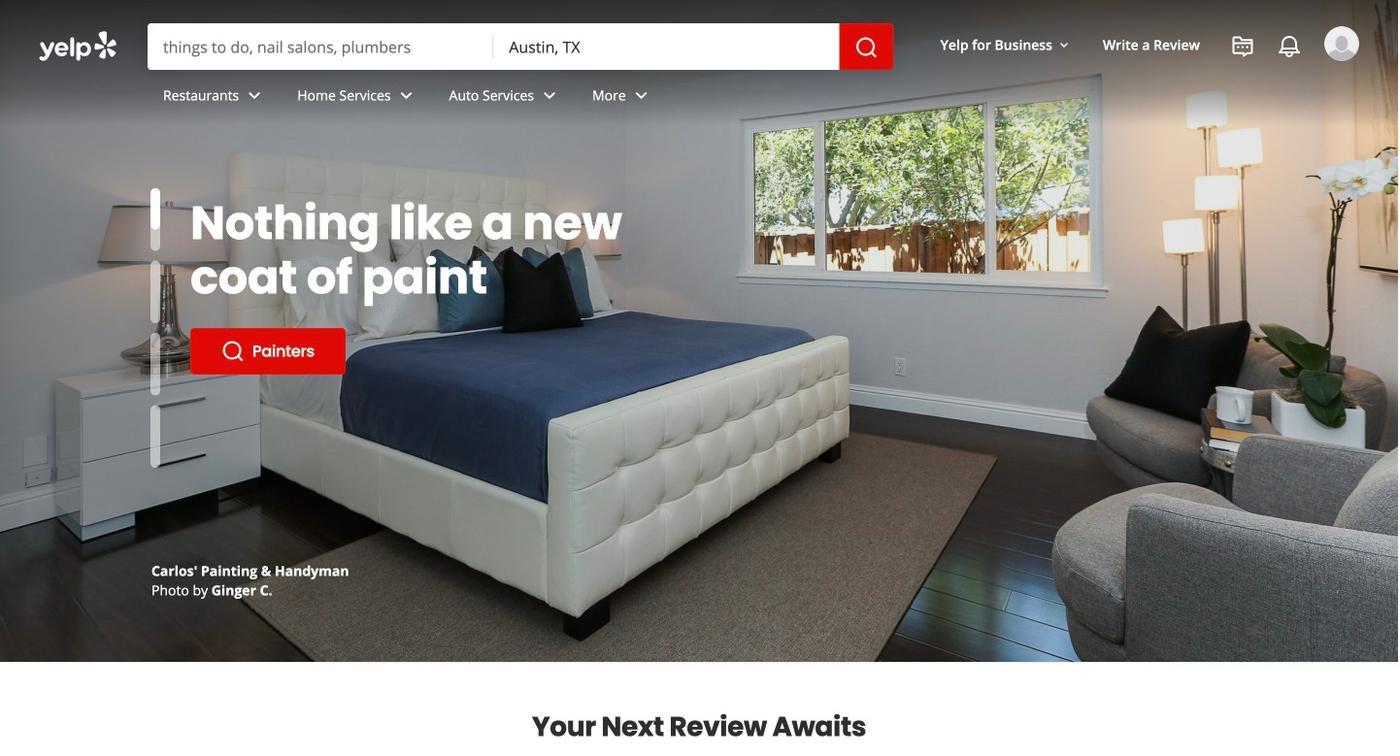 Task type: locate. For each thing, give the bounding box(es) containing it.
2 none field from the left
[[494, 23, 840, 70]]

24 search v2 image
[[221, 340, 245, 363]]

address, neighborhood, city, state or zip text field
[[494, 23, 840, 70]]

1 none field from the left
[[148, 23, 494, 70]]

24 chevron down v2 image
[[395, 84, 418, 107], [538, 84, 561, 107], [630, 84, 653, 107]]

None field
[[148, 23, 494, 70], [494, 23, 840, 70]]

projects image
[[1231, 35, 1255, 58]]

search image
[[855, 36, 878, 59]]

select slide image
[[151, 168, 160, 231]]

None search field
[[148, 23, 894, 70]]

1 horizontal spatial 24 chevron down v2 image
[[538, 84, 561, 107]]

none field address, neighborhood, city, state or zip
[[494, 23, 840, 70]]

0 horizontal spatial 24 chevron down v2 image
[[395, 84, 418, 107]]

None search field
[[0, 0, 1398, 144]]

2 24 chevron down v2 image from the left
[[538, 84, 561, 107]]

business categories element
[[148, 70, 1359, 126]]

2 horizontal spatial 24 chevron down v2 image
[[630, 84, 653, 107]]



Task type: vqa. For each thing, say whether or not it's contained in the screenshot.
search field at the top within the 'explore banner section' banner
yes



Task type: describe. For each thing, give the bounding box(es) containing it.
16 chevron down v2 image
[[1056, 38, 1072, 53]]

3 24 chevron down v2 image from the left
[[630, 84, 653, 107]]

1 24 chevron down v2 image from the left
[[395, 84, 418, 107]]

things to do, nail salons, plumbers text field
[[148, 23, 494, 70]]

24 chevron down v2 image
[[243, 84, 266, 107]]

none search field inside explore banner section 'banner'
[[148, 23, 894, 70]]

christina o. image
[[1324, 26, 1359, 61]]

explore banner section banner
[[0, 0, 1398, 662]]

none field things to do, nail salons, plumbers
[[148, 23, 494, 70]]

user actions element
[[925, 24, 1387, 144]]

notifications image
[[1278, 35, 1301, 58]]



